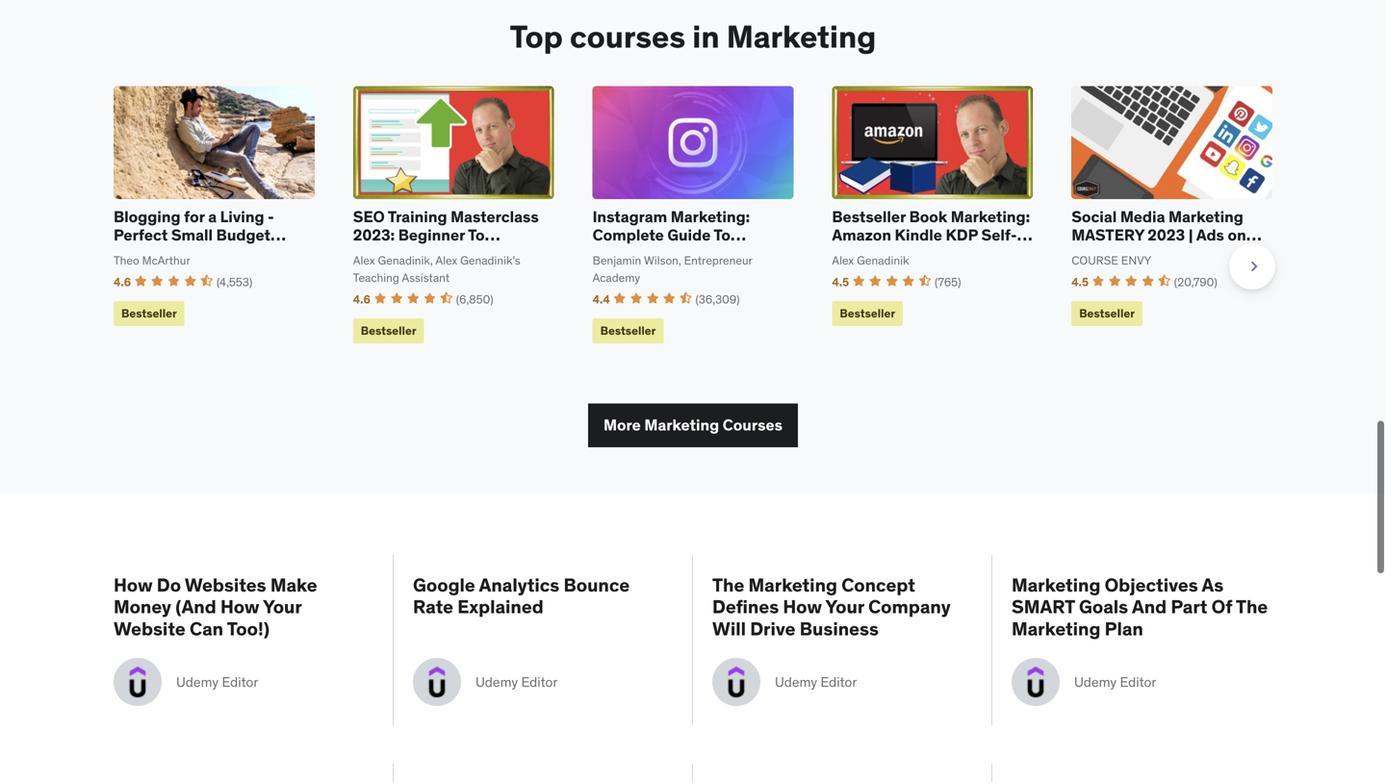 Task type: describe. For each thing, give the bounding box(es) containing it.
guide
[[667, 225, 711, 245]]

will
[[712, 617, 746, 640]]

training
[[388, 207, 447, 227]]

theo mcarthur
[[114, 253, 190, 268]]

mastery
[[1072, 225, 1144, 245]]

|
[[1189, 225, 1193, 245]]

as
[[1202, 573, 1224, 597]]

bestseller book marketing: amazon kindle kdp self- publishing link
[[832, 207, 1033, 264]]

genadinik
[[857, 253, 909, 268]]

to inside seo training masterclass 2023: beginner to advanced seo
[[468, 225, 485, 245]]

courses
[[570, 18, 685, 56]]

book
[[909, 207, 947, 227]]

marketing: inside instagram marketing: complete guide to instagram growth
[[671, 207, 750, 227]]

platforms
[[1101, 244, 1174, 264]]

1 horizontal spatial how
[[220, 595, 259, 619]]

project
[[114, 244, 167, 264]]

(and
[[175, 595, 216, 619]]

wilson,
[[644, 253, 681, 268]]

courses
[[723, 415, 783, 435]]

4.6 for blogging for a living - perfect small budget project
[[114, 275, 131, 290]]

website
[[114, 617, 186, 640]]

1 vertical spatial seo
[[429, 244, 461, 264]]

the marketing concept defines how your company will drive business link
[[712, 573, 972, 640]]

-
[[268, 207, 274, 227]]

budget
[[216, 225, 270, 245]]

genadinik's
[[460, 253, 520, 268]]

blogging for a living - perfect small budget project link
[[114, 207, 315, 264]]

marketing inside "the marketing concept defines how your company will drive business"
[[748, 573, 837, 597]]

genadinik,
[[378, 253, 433, 268]]

blogging for a living - perfect small budget project
[[114, 207, 274, 264]]

marketing objectives as smart goals and part of the marketing plan link
[[1012, 573, 1273, 640]]

rate
[[413, 595, 453, 619]]

drive
[[750, 617, 796, 640]]

0 vertical spatial seo
[[353, 207, 385, 227]]

smart
[[1012, 595, 1075, 619]]

2 instagram from the top
[[593, 244, 667, 264]]

editor for explained
[[521, 674, 558, 691]]

2023
[[1148, 225, 1185, 245]]

the marketing concept defines how your company will drive business
[[712, 573, 951, 640]]

google analytics bounce rate explained link
[[413, 573, 673, 640]]

bounce
[[564, 573, 630, 597]]

(20,790)
[[1174, 275, 1217, 290]]

editor for money
[[222, 674, 258, 691]]

seo training masterclass 2023: beginner to advanced seo link
[[353, 207, 554, 264]]

4.4
[[593, 292, 610, 307]]

benjamin wilson, entrepreneur academy
[[593, 253, 752, 285]]

bestseller for instagram marketing: complete guide to instagram growth
[[600, 323, 656, 338]]

top
[[510, 18, 563, 56]]

bestseller book marketing: amazon kindle kdp self- publishing
[[832, 207, 1030, 264]]

marketing inside "social media marketing mastery 2023 | ads on 10+ platforms"
[[1169, 207, 1244, 227]]

(765)
[[935, 275, 961, 290]]

kindle
[[895, 225, 942, 245]]

seo training masterclass 2023: beginner to advanced seo
[[353, 207, 539, 264]]

complete
[[593, 225, 664, 245]]

beginner
[[398, 225, 465, 245]]

your inside how do websites make money (and how your website can too!)
[[263, 595, 302, 619]]

envy
[[1121, 253, 1151, 268]]

alex genadinik, alex genadinik's teaching assistant
[[353, 253, 520, 285]]

benjamin
[[593, 253, 641, 268]]

course
[[1072, 253, 1118, 268]]

of
[[1212, 595, 1232, 619]]

part
[[1171, 595, 1208, 619]]

2 alex from the left
[[435, 253, 457, 268]]

concept
[[842, 573, 915, 597]]

2023:
[[353, 225, 395, 245]]

analytics
[[479, 573, 559, 597]]

social
[[1072, 207, 1117, 227]]

10+
[[1072, 244, 1098, 264]]

(36,309)
[[695, 292, 740, 307]]

instagram marketing: complete guide to instagram growth
[[593, 207, 750, 264]]

how do websites make money (and how your website can too!)
[[114, 573, 317, 640]]

business
[[800, 617, 879, 640]]

entrepreneur
[[684, 253, 752, 268]]

and
[[1132, 595, 1167, 619]]

amazon
[[832, 225, 891, 245]]

can
[[190, 617, 223, 640]]

editor for how
[[821, 674, 857, 691]]

defines
[[712, 595, 779, 619]]

udemy editor for money
[[176, 674, 258, 691]]

do
[[157, 573, 181, 597]]

udemy for explained
[[476, 674, 518, 691]]

masterclass
[[451, 207, 539, 227]]

udemy for money
[[176, 674, 219, 691]]

a
[[208, 207, 217, 227]]

kdp
[[946, 225, 978, 245]]

more marketing courses
[[604, 415, 783, 435]]

the inside marketing objectives as smart goals and part of the marketing plan
[[1236, 595, 1268, 619]]

academy
[[593, 271, 640, 285]]

1 instagram from the top
[[593, 207, 667, 227]]

4.5 for social media marketing mastery 2023 | ads on 10+ platforms
[[1072, 275, 1089, 290]]

marketing: inside bestseller book marketing: amazon kindle kdp self- publishing
[[951, 207, 1030, 227]]



Task type: locate. For each thing, give the bounding box(es) containing it.
bestseller inside bestseller book marketing: amazon kindle kdp self- publishing
[[832, 207, 906, 227]]

theo
[[114, 253, 139, 268]]

1 to from the left
[[468, 225, 485, 245]]

1 vertical spatial instagram
[[593, 244, 667, 264]]

2 horizontal spatial how
[[783, 595, 822, 619]]

udemy editor down can
[[176, 674, 258, 691]]

goals
[[1079, 595, 1128, 619]]

2 horizontal spatial alex
[[832, 253, 854, 268]]

2 editor from the left
[[521, 674, 558, 691]]

course envy
[[1072, 253, 1151, 268]]

explained
[[457, 595, 544, 619]]

1 horizontal spatial alex
[[435, 253, 457, 268]]

4.5 down alex genadinik
[[832, 275, 849, 290]]

0 horizontal spatial your
[[263, 595, 302, 619]]

bestseller for seo training masterclass 2023: beginner to advanced seo
[[361, 323, 416, 338]]

udemy editor
[[176, 674, 258, 691], [476, 674, 558, 691], [775, 674, 857, 691], [1074, 674, 1156, 691]]

google
[[413, 573, 475, 597]]

1 horizontal spatial seo
[[429, 244, 461, 264]]

ads
[[1196, 225, 1224, 245]]

4.6 down teaching
[[353, 292, 371, 307]]

bestseller for social media marketing mastery 2023 | ads on 10+ platforms
[[1079, 306, 1135, 321]]

more marketing courses link
[[588, 404, 798, 447]]

money
[[114, 595, 171, 619]]

0 vertical spatial instagram
[[593, 207, 667, 227]]

udemy for how
[[775, 674, 817, 691]]

2 4.5 from the left
[[1072, 275, 1089, 290]]

0 vertical spatial 4.6
[[114, 275, 131, 290]]

bestseller down 4.4
[[600, 323, 656, 338]]

objectives
[[1105, 573, 1198, 597]]

top courses in marketing
[[510, 18, 876, 56]]

4.6 for seo training masterclass 2023: beginner to advanced seo
[[353, 292, 371, 307]]

udemy down can
[[176, 674, 219, 691]]

mcarthur
[[142, 253, 190, 268]]

bestseller down alex genadinik
[[840, 306, 895, 321]]

editor down too!)
[[222, 674, 258, 691]]

google analytics bounce rate explained
[[413, 573, 630, 619]]

0 horizontal spatial seo
[[353, 207, 385, 227]]

how inside "the marketing concept defines how your company will drive business"
[[783, 595, 822, 619]]

small
[[171, 225, 213, 245]]

your
[[263, 595, 302, 619], [825, 595, 864, 619]]

editor down the business
[[821, 674, 857, 691]]

your inside "the marketing concept defines how your company will drive business"
[[825, 595, 864, 619]]

udemy down plan
[[1074, 674, 1117, 691]]

2 udemy editor from the left
[[476, 674, 558, 691]]

on
[[1228, 225, 1246, 245]]

1 4.5 from the left
[[832, 275, 849, 290]]

instagram up academy
[[593, 244, 667, 264]]

1 horizontal spatial to
[[714, 225, 731, 245]]

seo
[[353, 207, 385, 227], [429, 244, 461, 264]]

instagram marketing: complete guide to instagram growth link
[[593, 207, 794, 264]]

media
[[1120, 207, 1165, 227]]

alex genadinik
[[832, 253, 909, 268]]

1 alex from the left
[[353, 253, 375, 268]]

living
[[220, 207, 264, 227]]

1 marketing: from the left
[[671, 207, 750, 227]]

assistant
[[402, 271, 450, 285]]

the
[[712, 573, 744, 597], [1236, 595, 1268, 619]]

social media marketing mastery 2023 | ads on 10+ platforms
[[1072, 207, 1246, 264]]

2 to from the left
[[714, 225, 731, 245]]

how do websites make money (and how your website can too!) link
[[114, 573, 373, 640]]

to inside instagram marketing: complete guide to instagram growth
[[714, 225, 731, 245]]

blogging
[[114, 207, 181, 227]]

company
[[868, 595, 951, 619]]

bestseller down teaching
[[361, 323, 416, 338]]

3 alex from the left
[[832, 253, 854, 268]]

0 horizontal spatial 4.6
[[114, 275, 131, 290]]

editor down plan
[[1120, 674, 1156, 691]]

social media marketing mastery 2023 | ads on 10+ platforms link
[[1072, 207, 1273, 264]]

alex for seo training masterclass 2023: beginner to advanced seo
[[353, 253, 375, 268]]

2 your from the left
[[825, 595, 864, 619]]

4 udemy editor from the left
[[1074, 674, 1156, 691]]

marketing
[[726, 18, 876, 56], [1169, 207, 1244, 227], [644, 415, 719, 435], [748, 573, 837, 597], [1012, 573, 1101, 597], [1012, 617, 1101, 640]]

udemy
[[176, 674, 219, 691], [476, 674, 518, 691], [775, 674, 817, 691], [1074, 674, 1117, 691]]

self-
[[981, 225, 1017, 245]]

in
[[692, 18, 720, 56]]

0 horizontal spatial to
[[468, 225, 485, 245]]

instagram up benjamin
[[593, 207, 667, 227]]

editor for goals
[[1120, 674, 1156, 691]]

1 udemy from the left
[[176, 674, 219, 691]]

perfect
[[114, 225, 168, 245]]

the up 'will'
[[712, 573, 744, 597]]

0 horizontal spatial marketing:
[[671, 207, 750, 227]]

alex down the amazon
[[832, 253, 854, 268]]

(4,553)
[[217, 275, 252, 290]]

1 horizontal spatial the
[[1236, 595, 1268, 619]]

udemy editor for how
[[775, 674, 857, 691]]

marketing: up growth
[[671, 207, 750, 227]]

to up genadinik's
[[468, 225, 485, 245]]

udemy for goals
[[1074, 674, 1117, 691]]

3 udemy editor from the left
[[775, 674, 857, 691]]

4.5 for bestseller book marketing: amazon kindle kdp self- publishing
[[832, 275, 849, 290]]

1 your from the left
[[263, 595, 302, 619]]

4.6
[[114, 275, 131, 290], [353, 292, 371, 307]]

0 horizontal spatial the
[[712, 573, 744, 597]]

seo up advanced
[[353, 207, 385, 227]]

udemy down explained
[[476, 674, 518, 691]]

bestseller
[[832, 207, 906, 227], [121, 306, 177, 321], [840, 306, 895, 321], [1079, 306, 1135, 321], [361, 323, 416, 338], [600, 323, 656, 338]]

growth
[[671, 244, 725, 264]]

0 horizontal spatial alex
[[353, 253, 375, 268]]

the inside "the marketing concept defines how your company will drive business"
[[712, 573, 744, 597]]

2 udemy from the left
[[476, 674, 518, 691]]

4.5
[[832, 275, 849, 290], [1072, 275, 1089, 290]]

publishing
[[832, 244, 911, 264]]

websites
[[185, 573, 266, 597]]

udemy down the drive
[[775, 674, 817, 691]]

1 editor from the left
[[222, 674, 258, 691]]

bestseller down course envy
[[1079, 306, 1135, 321]]

1 vertical spatial 4.6
[[353, 292, 371, 307]]

alex up assistant
[[435, 253, 457, 268]]

udemy editor for explained
[[476, 674, 558, 691]]

4.5 down course
[[1072, 275, 1089, 290]]

alex up teaching
[[353, 253, 375, 268]]

3 udemy from the left
[[775, 674, 817, 691]]

1 horizontal spatial marketing:
[[951, 207, 1030, 227]]

seo up assistant
[[429, 244, 461, 264]]

for
[[184, 207, 205, 227]]

4 udemy from the left
[[1074, 674, 1117, 691]]

bestseller up publishing on the right
[[832, 207, 906, 227]]

editor down google analytics bounce rate explained link
[[521, 674, 558, 691]]

udemy editor down the business
[[775, 674, 857, 691]]

0 horizontal spatial how
[[114, 573, 153, 597]]

marketing:
[[671, 207, 750, 227], [951, 207, 1030, 227]]

1 horizontal spatial 4.5
[[1072, 275, 1089, 290]]

marketing: right book
[[951, 207, 1030, 227]]

3 editor from the left
[[821, 674, 857, 691]]

make
[[270, 573, 317, 597]]

(6,850)
[[456, 292, 494, 307]]

1 horizontal spatial 4.6
[[353, 292, 371, 307]]

1 horizontal spatial your
[[825, 595, 864, 619]]

4.6 down theo
[[114, 275, 131, 290]]

instagram
[[593, 207, 667, 227], [593, 244, 667, 264]]

2 marketing: from the left
[[951, 207, 1030, 227]]

bestseller down theo mcarthur
[[121, 306, 177, 321]]

udemy editor down plan
[[1074, 674, 1156, 691]]

marketing objectives as smart goals and part of the marketing plan
[[1012, 573, 1268, 640]]

teaching
[[353, 271, 399, 285]]

advanced
[[353, 244, 426, 264]]

to up 'entrepreneur'
[[714, 225, 731, 245]]

bestseller for bestseller book marketing: amazon kindle kdp self- publishing
[[840, 306, 895, 321]]

editor
[[222, 674, 258, 691], [521, 674, 558, 691], [821, 674, 857, 691], [1120, 674, 1156, 691]]

too!)
[[227, 617, 270, 640]]

plan
[[1105, 617, 1143, 640]]

udemy editor down explained
[[476, 674, 558, 691]]

udemy editor for goals
[[1074, 674, 1156, 691]]

alex for bestseller book marketing: amazon kindle kdp self- publishing
[[832, 253, 854, 268]]

alex
[[353, 253, 375, 268], [435, 253, 457, 268], [832, 253, 854, 268]]

0 horizontal spatial 4.5
[[832, 275, 849, 290]]

the right the of
[[1236, 595, 1268, 619]]

1 udemy editor from the left
[[176, 674, 258, 691]]

4 editor from the left
[[1120, 674, 1156, 691]]

more
[[604, 415, 641, 435]]

bestseller for blogging for a living - perfect small budget project
[[121, 306, 177, 321]]



Task type: vqa. For each thing, say whether or not it's contained in the screenshot.
is
no



